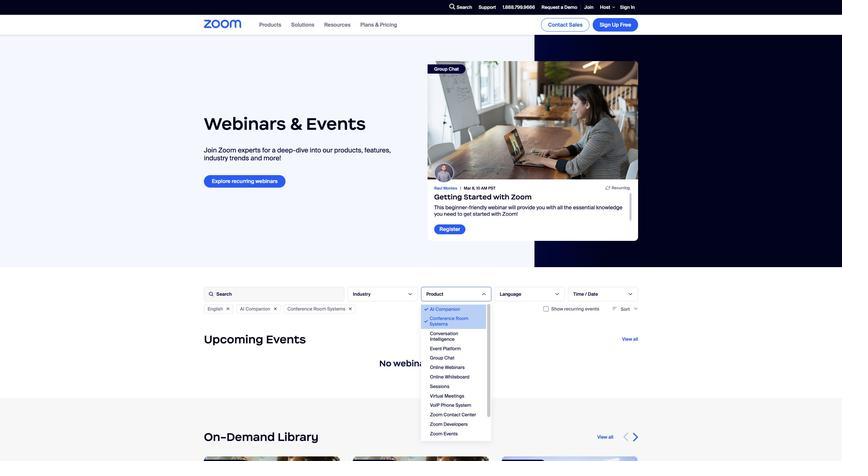Task type: vqa. For each thing, say whether or not it's contained in the screenshot.
topmost View all
yes



Task type: describe. For each thing, give the bounding box(es) containing it.
product
[[427, 291, 444, 297]]

montes
[[444, 186, 458, 191]]

search image
[[449, 4, 455, 10]]

a inside "join zoom experts for a deep-dive into our products, features, industry trends and more!"
[[272, 146, 276, 155]]

beginner-
[[446, 205, 469, 211]]

plans & pricing link
[[361, 21, 397, 28]]

started
[[464, 193, 492, 202]]

zoom for zoom developers
[[430, 422, 443, 428]]

no
[[380, 359, 392, 369]]

sign up free
[[600, 21, 632, 28]]

date
[[588, 291, 598, 297]]

contact inside contact sales link
[[548, 21, 568, 28]]

dive
[[296, 146, 308, 155]]

0 horizontal spatial webinars
[[204, 113, 286, 135]]

pst
[[489, 186, 496, 191]]

1 vertical spatial conference room systems
[[430, 316, 469, 328]]

webinar
[[488, 205, 507, 211]]

group inside 'link'
[[434, 66, 448, 72]]

recurring
[[612, 186, 630, 191]]

deep-
[[277, 146, 296, 155]]

join for join zoom experts for a deep-dive into our products, features, industry trends and more!
[[204, 146, 217, 155]]

join for join
[[585, 4, 594, 10]]

0 horizontal spatial view all link
[[598, 435, 614, 441]]

products button
[[259, 21, 281, 28]]

zoom for zoom one
[[430, 441, 443, 447]]

into
[[310, 146, 321, 155]]

found!
[[435, 359, 463, 369]]

1 horizontal spatial conference
[[430, 316, 455, 322]]

virtual
[[430, 394, 444, 399]]

features,
[[365, 146, 391, 155]]

developers
[[444, 422, 468, 428]]

1 vertical spatial chat
[[445, 356, 455, 362]]

join zoom experts for a deep-dive into our products, features, industry trends and more!
[[204, 146, 391, 163]]

1 vertical spatial group
[[430, 356, 444, 362]]

0 horizontal spatial companion
[[246, 306, 270, 312]]

0 horizontal spatial webinars
[[256, 178, 278, 185]]

to
[[458, 211, 463, 218]]

will
[[509, 205, 516, 211]]

8,
[[472, 186, 476, 191]]

and
[[251, 154, 262, 163]]

register link
[[434, 225, 466, 235]]

with left zoom!
[[492, 211, 501, 218]]

online for online webinars
[[430, 365, 444, 371]]

request
[[542, 4, 560, 10]]

resources button
[[324, 21, 351, 28]]

mar 8, 10 am pst
[[464, 186, 496, 191]]

host
[[600, 4, 611, 10]]

contact sales link
[[542, 18, 590, 32]]

join link
[[581, 0, 597, 15]]

raul
[[434, 186, 443, 191]]

10
[[477, 186, 481, 191]]

1 horizontal spatial view all link
[[622, 337, 639, 343]]

whiteboard
[[445, 375, 470, 380]]

zoom events
[[430, 431, 458, 437]]

support
[[479, 4, 496, 10]]

1 horizontal spatial you
[[537, 205, 545, 211]]

mar
[[464, 186, 471, 191]]

/
[[585, 291, 587, 297]]

& for plans
[[375, 21, 379, 28]]

sign up free link
[[593, 18, 639, 32]]

zoom for zoom events
[[430, 431, 443, 437]]

0 vertical spatial conference room systems
[[288, 306, 346, 312]]

in
[[631, 4, 635, 10]]

recurring for show
[[565, 306, 584, 312]]

essential
[[573, 205, 595, 211]]

0 horizontal spatial conference
[[288, 306, 313, 312]]

voip
[[430, 403, 440, 409]]

raul montes
[[434, 186, 458, 191]]

view all for view all link to the right
[[622, 337, 639, 343]]

plans
[[361, 21, 374, 28]]

zoom developers
[[430, 422, 468, 428]]

intelligence
[[430, 337, 455, 343]]

support link
[[476, 0, 500, 15]]

2 hybrid workforce_experiences_mock-1 image from the left
[[353, 457, 489, 462]]

more!
[[264, 154, 281, 163]]

Search field
[[204, 287, 345, 302]]

search
[[457, 4, 472, 10]]

sales
[[569, 21, 583, 28]]

provide
[[517, 205, 536, 211]]

explore recurring webinars
[[212, 178, 278, 185]]

0 horizontal spatial ai companion
[[240, 306, 270, 312]]

free
[[621, 21, 632, 28]]

sign for sign up free
[[600, 21, 611, 28]]

conversation
[[430, 331, 458, 337]]

products,
[[334, 146, 363, 155]]

1 horizontal spatial webinars
[[445, 365, 465, 371]]

group chat link
[[428, 61, 639, 180]]

online whiteboard
[[430, 375, 470, 380]]

explore
[[212, 178, 231, 185]]

solutions
[[291, 21, 315, 28]]

chat inside 'link'
[[449, 66, 459, 72]]

zoom one
[[430, 441, 453, 447]]

1 hybrid workforce_experiences_mock-1 image from the left
[[204, 457, 340, 462]]

friendly
[[469, 205, 487, 211]]

zoom!
[[503, 211, 518, 218]]

time
[[574, 291, 584, 297]]

resources
[[324, 21, 351, 28]]

started
[[473, 211, 490, 218]]

products
[[259, 21, 281, 28]]

demo
[[565, 4, 578, 10]]

request a demo link
[[539, 0, 581, 15]]

2 horizontal spatial all
[[634, 337, 639, 343]]

zoom for zoom contact center
[[430, 412, 443, 418]]

industry
[[353, 291, 371, 297]]

room inside 'conference room systems'
[[456, 316, 469, 322]]

with left the on the right top of page
[[547, 205, 556, 211]]



Task type: locate. For each thing, give the bounding box(es) containing it.
trends
[[230, 154, 249, 163]]

hybrid workforce_experiences_mock-1 image down zoom one
[[353, 457, 489, 462]]

1 vertical spatial sign
[[600, 21, 611, 28]]

sign in
[[621, 4, 635, 10]]

with up webinar
[[494, 193, 510, 202]]

search image
[[449, 4, 455, 10]]

1 vertical spatial join
[[204, 146, 217, 155]]

systems inside 'conference room systems'
[[430, 322, 448, 328]]

systems
[[327, 306, 346, 312], [430, 322, 448, 328]]

library
[[278, 430, 319, 445]]

0 vertical spatial a
[[561, 4, 564, 10]]

recurring down time
[[565, 306, 584, 312]]

1.888.799.9666 link
[[500, 0, 539, 15]]

zoom contact center
[[430, 412, 476, 418]]

companion down search field
[[246, 306, 270, 312]]

1 vertical spatial view all link
[[598, 435, 614, 441]]

0 vertical spatial view
[[622, 337, 633, 343]]

0 vertical spatial chat
[[449, 66, 459, 72]]

0 vertical spatial &
[[375, 21, 379, 28]]

1 vertical spatial view
[[598, 435, 608, 441]]

1.888.799.9666
[[503, 4, 535, 10]]

1 horizontal spatial ai
[[430, 307, 435, 313]]

webinars down event
[[394, 359, 433, 369]]

this
[[434, 205, 444, 211]]

group
[[434, 66, 448, 72], [430, 356, 444, 362]]

conference down search field
[[288, 306, 313, 312]]

webinars & events
[[204, 113, 366, 135]]

conference
[[288, 306, 313, 312], [430, 316, 455, 322]]

1 vertical spatial &
[[290, 113, 302, 135]]

recurring for explore
[[232, 178, 254, 185]]

&
[[375, 21, 379, 28], [290, 113, 302, 135]]

get
[[464, 211, 472, 218]]

0 vertical spatial recurring
[[232, 178, 254, 185]]

view all link
[[622, 337, 639, 343], [598, 435, 614, 441]]

0 horizontal spatial &
[[290, 113, 302, 135]]

zoom up zoom events
[[430, 422, 443, 428]]

zoom inside getting started with zoom this beginner-friendly webinar will provide you with all the essential knowledge you need to get started with zoom!
[[511, 193, 532, 202]]

online up online whiteboard
[[430, 365, 444, 371]]

online webinars
[[430, 365, 465, 371]]

1 horizontal spatial view all
[[622, 337, 639, 343]]

sign in link
[[617, 0, 639, 15]]

online for online whiteboard
[[430, 375, 444, 380]]

webinars
[[204, 113, 286, 135], [445, 365, 465, 371]]

events for upcoming events
[[266, 333, 306, 347]]

am
[[481, 186, 488, 191]]

1 vertical spatial contact
[[444, 412, 461, 418]]

0 vertical spatial view all
[[622, 337, 639, 343]]

& up dive
[[290, 113, 302, 135]]

1 horizontal spatial conference room systems
[[430, 316, 469, 328]]

raul montes link
[[434, 186, 464, 191]]

sign left up
[[600, 21, 611, 28]]

ai companion down product
[[430, 307, 460, 313]]

1 vertical spatial systems
[[430, 322, 448, 328]]

1 horizontal spatial &
[[375, 21, 379, 28]]

zoom up provide
[[511, 193, 532, 202]]

0 horizontal spatial room
[[314, 306, 326, 312]]

a right for
[[272, 146, 276, 155]]

1 horizontal spatial webinars
[[394, 359, 433, 369]]

sign left in
[[621, 4, 630, 10]]

webinars down more! at top
[[256, 178, 278, 185]]

conversation intelligence
[[430, 331, 458, 343]]

0 vertical spatial conference
[[288, 306, 313, 312]]

group chat inside 'link'
[[434, 66, 459, 72]]

0 horizontal spatial recurring
[[232, 178, 254, 185]]

0 horizontal spatial conference room systems
[[288, 306, 346, 312]]

sort
[[621, 307, 630, 313]]

join left host
[[585, 4, 594, 10]]

1 horizontal spatial join
[[585, 4, 594, 10]]

0 vertical spatial join
[[585, 4, 594, 10]]

chat
[[449, 66, 459, 72], [445, 356, 455, 362]]

a left demo
[[561, 4, 564, 10]]

0 horizontal spatial a
[[272, 146, 276, 155]]

hybrid workforce_experiences_mock-1 image
[[204, 457, 340, 462], [353, 457, 489, 462]]

1 vertical spatial conference
[[430, 316, 455, 322]]

0 vertical spatial events
[[306, 113, 366, 135]]

register
[[440, 226, 461, 233]]

2 horizontal spatial events
[[444, 431, 458, 437]]

online up sessions
[[430, 375, 444, 380]]

0 horizontal spatial you
[[434, 211, 443, 218]]

0 vertical spatial all
[[558, 205, 563, 211]]

events
[[585, 306, 600, 312]]

1 horizontal spatial systems
[[430, 322, 448, 328]]

no webinars found!
[[380, 359, 463, 369]]

request a demo
[[542, 4, 578, 10]]

1 horizontal spatial companion
[[436, 307, 460, 313]]

1 horizontal spatial a
[[561, 4, 564, 10]]

webinars up whiteboard
[[445, 365, 465, 371]]

industry
[[204, 154, 228, 163]]

up
[[612, 21, 619, 28]]

ai
[[240, 306, 245, 312], [430, 307, 435, 313]]

1 vertical spatial events
[[266, 333, 306, 347]]

sign
[[621, 4, 630, 10], [600, 21, 611, 28]]

event platform
[[430, 346, 461, 352]]

join left "trends"
[[204, 146, 217, 155]]

view
[[622, 337, 633, 343], [598, 435, 608, 441]]

0 vertical spatial webinars
[[204, 113, 286, 135]]

one
[[444, 441, 453, 447]]

0 vertical spatial view all link
[[622, 337, 639, 343]]

0 horizontal spatial events
[[266, 333, 306, 347]]

join inside "join zoom experts for a deep-dive into our products, features, industry trends and more!"
[[204, 146, 217, 155]]

0 vertical spatial room
[[314, 306, 326, 312]]

zoom
[[219, 146, 236, 155], [511, 193, 532, 202], [430, 412, 443, 418], [430, 422, 443, 428], [430, 431, 443, 437], [430, 441, 443, 447]]

1 horizontal spatial contact
[[548, 21, 568, 28]]

events
[[306, 113, 366, 135], [266, 333, 306, 347], [444, 431, 458, 437]]

ai companion down search field
[[240, 306, 270, 312]]

you left the need on the right top of page
[[434, 211, 443, 218]]

& right the plans
[[375, 21, 379, 28]]

screenshot 2023-11-20 at 9.42.13 am image
[[502, 457, 638, 462]]

1 vertical spatial online
[[430, 375, 444, 380]]

explore recurring webinars link
[[204, 176, 286, 188]]

pricing
[[380, 21, 397, 28]]

1 vertical spatial a
[[272, 146, 276, 155]]

sessions
[[430, 384, 450, 390]]

0 vertical spatial online
[[430, 365, 444, 371]]

1 horizontal spatial hybrid workforce_experiences_mock-1 image
[[353, 457, 489, 462]]

contact sales
[[548, 21, 583, 28]]

contact down request a demo link
[[548, 21, 568, 28]]

1 horizontal spatial ai companion
[[430, 307, 460, 313]]

0 vertical spatial group
[[434, 66, 448, 72]]

1 horizontal spatial view
[[622, 337, 633, 343]]

zoom down voip
[[430, 412, 443, 418]]

0 horizontal spatial ai
[[240, 306, 245, 312]]

0 horizontal spatial join
[[204, 146, 217, 155]]

1 vertical spatial all
[[634, 337, 639, 343]]

getting
[[434, 193, 462, 202]]

voip phone system
[[430, 403, 472, 409]]

1 vertical spatial view all
[[598, 435, 614, 441]]

1 horizontal spatial room
[[456, 316, 469, 322]]

1 horizontal spatial events
[[306, 113, 366, 135]]

zoom inside "join zoom experts for a deep-dive into our products, features, industry trends and more!"
[[219, 146, 236, 155]]

1 vertical spatial webinars
[[394, 359, 433, 369]]

2 online from the top
[[430, 375, 444, 380]]

1 online from the top
[[430, 365, 444, 371]]

1 vertical spatial webinars
[[445, 365, 465, 371]]

event
[[430, 346, 442, 352]]

solutions button
[[291, 21, 315, 28]]

0 horizontal spatial view all
[[598, 435, 614, 441]]

0 vertical spatial sign
[[621, 4, 630, 10]]

all inside getting started with zoom this beginner-friendly webinar will provide you with all the essential knowledge you need to get started with zoom!
[[558, 205, 563, 211]]

view all
[[622, 337, 639, 343], [598, 435, 614, 441]]

host button
[[597, 0, 617, 15]]

experts
[[238, 146, 261, 155]]

show
[[552, 306, 564, 312]]

0 vertical spatial systems
[[327, 306, 346, 312]]

events for zoom events
[[444, 431, 458, 437]]

our
[[323, 146, 333, 155]]

show recurring events
[[552, 306, 600, 312]]

1 vertical spatial group chat
[[430, 356, 455, 362]]

virtual meetings
[[430, 394, 465, 399]]

sign for sign in
[[621, 4, 630, 10]]

webinars up experts
[[204, 113, 286, 135]]

& for webinars
[[290, 113, 302, 135]]

center
[[462, 412, 476, 418]]

phone
[[441, 403, 455, 409]]

zoom up zoom one
[[430, 431, 443, 437]]

join
[[585, 4, 594, 10], [204, 146, 217, 155]]

plans & pricing
[[361, 21, 397, 28]]

zoom call 16 image
[[428, 61, 639, 180]]

1 horizontal spatial all
[[609, 435, 614, 441]]

conference up the conversation
[[430, 316, 455, 322]]

0 horizontal spatial hybrid workforce_experiences_mock-1 image
[[204, 457, 340, 462]]

ai down product
[[430, 307, 435, 313]]

0 vertical spatial webinars
[[256, 178, 278, 185]]

0 horizontal spatial view
[[598, 435, 608, 441]]

0 horizontal spatial systems
[[327, 306, 346, 312]]

webinars
[[256, 178, 278, 185], [394, 359, 433, 369]]

need
[[444, 211, 457, 218]]

view all for leftmost view all link
[[598, 435, 614, 441]]

hybrid workforce_experiences_mock-1 image down on-demand library
[[204, 457, 340, 462]]

1 horizontal spatial sign
[[621, 4, 630, 10]]

2 vertical spatial all
[[609, 435, 614, 441]]

zoom logo image
[[204, 20, 241, 28]]

raul montes image
[[435, 164, 454, 182]]

ai right english
[[240, 306, 245, 312]]

english
[[208, 306, 223, 312]]

a
[[561, 4, 564, 10], [272, 146, 276, 155]]

recurring right explore
[[232, 178, 254, 185]]

demand
[[227, 430, 275, 445]]

upcoming
[[204, 333, 263, 347]]

you right provide
[[537, 205, 545, 211]]

0 horizontal spatial sign
[[600, 21, 611, 28]]

None search field
[[425, 2, 448, 13]]

conference room systems
[[288, 306, 346, 312], [430, 316, 469, 328]]

companion down product
[[436, 307, 460, 313]]

0 horizontal spatial all
[[558, 205, 563, 211]]

2 vertical spatial events
[[444, 431, 458, 437]]

system
[[456, 403, 472, 409]]

1 vertical spatial recurring
[[565, 306, 584, 312]]

contact down voip phone system
[[444, 412, 461, 418]]

zoom left experts
[[219, 146, 236, 155]]

zoom left one
[[430, 441, 443, 447]]

with
[[494, 193, 510, 202], [547, 205, 556, 211], [492, 211, 501, 218]]

1 vertical spatial room
[[456, 316, 469, 322]]

0 vertical spatial contact
[[548, 21, 568, 28]]

0 horizontal spatial contact
[[444, 412, 461, 418]]

getting started with zoom this beginner-friendly webinar will provide you with all the essential knowledge you need to get started with zoom!
[[434, 193, 623, 218]]

1 horizontal spatial recurring
[[565, 306, 584, 312]]

on-
[[204, 430, 227, 445]]

on-demand library
[[204, 430, 319, 445]]

0 vertical spatial group chat
[[434, 66, 459, 72]]



